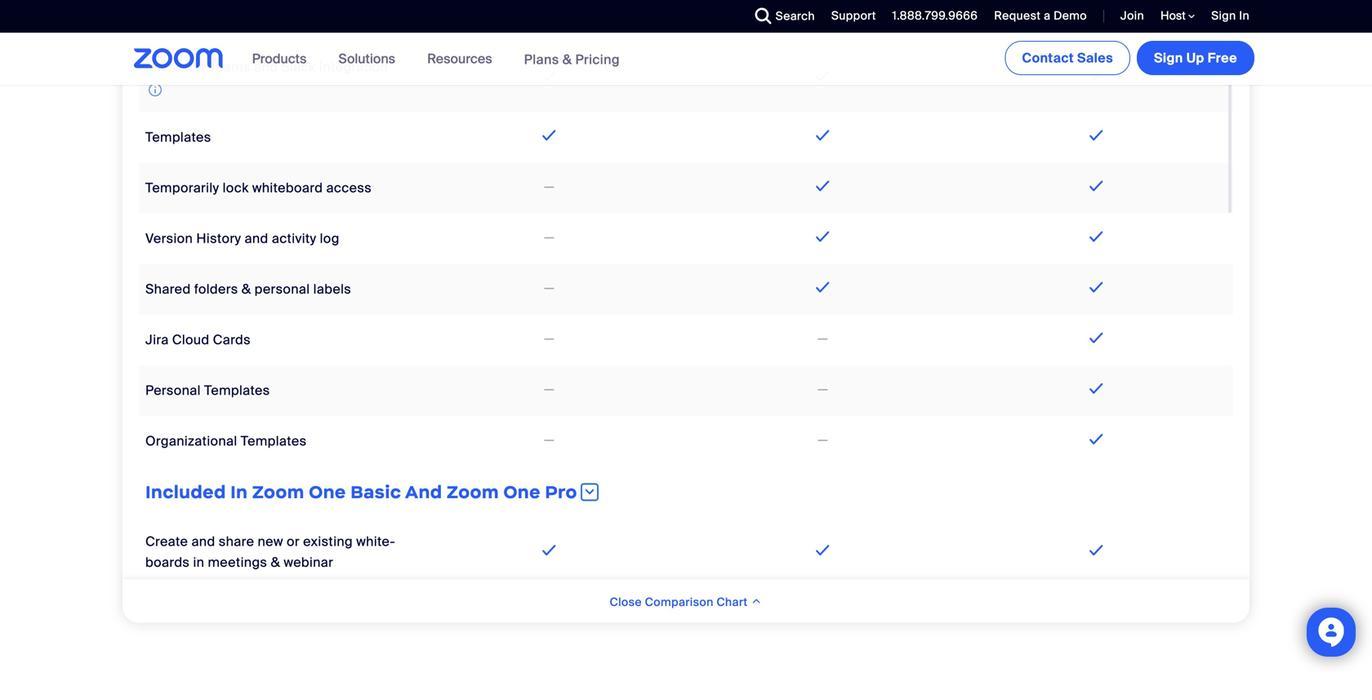 Task type: locate. For each thing, give the bounding box(es) containing it.
organizational
[[145, 433, 237, 450]]

up
[[1187, 49, 1205, 67]]

one
[[309, 481, 346, 503], [504, 481, 541, 503]]

jira cloud cards
[[145, 331, 251, 348]]

1 horizontal spatial in
[[230, 481, 248, 503]]

search button
[[743, 0, 819, 33]]

sign in link
[[1199, 0, 1258, 33], [1212, 8, 1250, 23]]

in left 'meetings'
[[193, 554, 204, 571]]

chart
[[717, 595, 748, 610]]

shared
[[145, 281, 191, 298]]

not included image
[[541, 279, 557, 298], [541, 380, 557, 400], [815, 431, 831, 450]]

sign
[[1212, 8, 1236, 23], [1154, 49, 1184, 67]]

sign inside button
[[1154, 49, 1184, 67]]

&
[[563, 51, 572, 68], [242, 281, 251, 298], [271, 554, 280, 571]]

and left the share
[[192, 533, 215, 550]]

create
[[145, 533, 188, 550]]

included image
[[1086, 0, 1108, 18], [539, 66, 560, 86], [812, 66, 834, 86], [1086, 66, 1108, 86], [1086, 126, 1108, 145], [812, 176, 834, 196], [1086, 176, 1108, 196], [812, 227, 834, 246], [1086, 227, 1108, 246], [812, 278, 834, 297], [1086, 328, 1108, 348], [1086, 379, 1108, 398], [539, 541, 560, 560]]

2 vertical spatial &
[[271, 554, 280, 571]]

pricing
[[576, 51, 620, 68]]

shared folders & personal labels
[[145, 281, 351, 298]]

sales
[[1078, 49, 1114, 67]]

& right plans
[[563, 51, 572, 68]]

in
[[230, 481, 248, 503], [193, 554, 204, 571]]

personal
[[255, 281, 310, 298]]

banner
[[114, 33, 1258, 86]]

sign left 'up'
[[1154, 49, 1184, 67]]

create and share new or existing white boards in meetings & webinar
[[145, 533, 395, 571]]

cell up plans
[[413, 0, 686, 44]]

new
[[258, 533, 283, 550]]

1 horizontal spatial zoom
[[447, 481, 499, 503]]

sign up free button
[[1137, 41, 1255, 75]]

0 horizontal spatial one
[[309, 481, 346, 503]]

one left basic
[[309, 481, 346, 503]]

resources
[[427, 50, 492, 67]]

host
[[1161, 8, 1189, 23]]

not included image for temporarily lock whiteboard access
[[541, 177, 557, 197]]

0 vertical spatial in
[[230, 481, 248, 503]]

sign left in in the top right of the page
[[1212, 8, 1236, 23]]

log
[[320, 230, 340, 247]]

activity
[[272, 230, 316, 247]]

not included image for version history and activity log
[[541, 228, 557, 248]]

a
[[1044, 8, 1051, 23]]

join
[[1121, 8, 1145, 23]]

product information navigation
[[240, 33, 632, 86]]

request a demo link
[[982, 0, 1091, 33], [994, 8, 1087, 23]]

0 horizontal spatial zoom
[[252, 481, 305, 503]]

and right basic
[[405, 481, 442, 503]]

join link
[[1109, 0, 1149, 33], [1121, 8, 1145, 23]]

1.888.799.9666 button
[[880, 0, 982, 33], [893, 8, 978, 23]]

& inside product information navigation
[[563, 51, 572, 68]]

personal
[[145, 382, 201, 399]]

and inside application
[[254, 58, 278, 76]]

& down new
[[271, 554, 280, 571]]

0 vertical spatial &
[[563, 51, 572, 68]]

0 vertical spatial not included image
[[541, 279, 557, 298]]

1 horizontal spatial sign
[[1212, 8, 1236, 23]]

0 horizontal spatial in
[[193, 554, 204, 571]]

1 horizontal spatial &
[[271, 554, 280, 571]]

zoom
[[252, 481, 305, 503], [447, 481, 499, 503]]

1 vertical spatial &
[[242, 281, 251, 298]]

one left the pro
[[504, 481, 541, 503]]

1 vertical spatial sign
[[1154, 49, 1184, 67]]

sign for sign up free
[[1154, 49, 1184, 67]]

included image
[[812, 0, 834, 18], [539, 126, 560, 145], [812, 126, 834, 145], [1086, 278, 1108, 297], [1086, 429, 1108, 449], [812, 541, 834, 560], [1086, 541, 1108, 560]]

microsoft
[[145, 58, 206, 76]]

cell
[[139, 0, 413, 38], [413, 0, 686, 44]]

cloud
[[172, 331, 210, 348]]

2 one from the left
[[504, 481, 541, 503]]

2 vertical spatial templates
[[241, 433, 307, 450]]

whiteboard
[[252, 179, 323, 196]]

1 vertical spatial not included image
[[541, 380, 557, 400]]

& inside create and share new or existing white boards in meetings & webinar
[[271, 554, 280, 571]]

in up the share
[[230, 481, 248, 503]]

& right the 'folders'
[[242, 281, 251, 298]]

2 vertical spatial not included image
[[815, 431, 831, 450]]

zoom logo image
[[134, 48, 224, 69]]

history
[[196, 230, 241, 247]]

1 vertical spatial in
[[193, 554, 204, 571]]

1 vertical spatial templates
[[204, 382, 270, 399]]

folders
[[194, 281, 238, 298]]

comparison
[[645, 595, 714, 610]]

support link
[[819, 0, 880, 33], [832, 8, 876, 23]]

plans
[[524, 51, 559, 68]]

0 vertical spatial templates
[[145, 129, 211, 146]]

0 horizontal spatial sign
[[1154, 49, 1184, 67]]

included in zoom one basic and zoom one pro cell
[[139, 474, 1234, 512]]

in
[[1240, 8, 1250, 23]]

1 zoom from the left
[[252, 481, 305, 503]]

labels
[[313, 281, 351, 298]]

and
[[254, 58, 278, 76], [245, 230, 268, 247], [405, 481, 442, 503], [192, 533, 215, 550]]

existing
[[303, 533, 353, 550]]

2 horizontal spatial &
[[563, 51, 572, 68]]

not included image for personal templates
[[541, 380, 557, 400]]

not included image
[[541, 177, 557, 197], [541, 228, 557, 248], [541, 329, 557, 349], [815, 329, 831, 349], [815, 380, 831, 400], [541, 431, 557, 450]]

templates
[[145, 129, 211, 146], [204, 382, 270, 399], [241, 433, 307, 450]]

meetings navigation
[[1002, 33, 1258, 78]]

1 horizontal spatial one
[[504, 481, 541, 503]]

plans & pricing link
[[524, 51, 620, 68], [524, 51, 620, 68]]

join link up meetings navigation in the top of the page
[[1121, 8, 1145, 23]]

demo
[[1054, 8, 1087, 23]]

cell up products
[[139, 0, 413, 38]]

and left slack
[[254, 58, 278, 76]]

0 vertical spatial sign
[[1212, 8, 1236, 23]]



Task type: describe. For each thing, give the bounding box(es) containing it.
banner containing contact sales
[[114, 33, 1258, 86]]

and inside cell
[[405, 481, 442, 503]]

not included image for jira cloud cards
[[541, 329, 557, 349]]

version
[[145, 230, 193, 247]]

organizational templates
[[145, 433, 307, 450]]

solutions button
[[339, 33, 403, 85]]

not included image for organizational templates
[[541, 431, 557, 450]]

jira
[[145, 331, 169, 348]]

contact sales link
[[1005, 41, 1131, 75]]

request a demo
[[994, 8, 1087, 23]]

2 zoom from the left
[[447, 481, 499, 503]]

in inside create and share new or existing white boards in meetings & webinar
[[193, 554, 204, 571]]

integration
[[319, 58, 388, 76]]

templates for personal
[[204, 382, 270, 399]]

cards
[[213, 331, 251, 348]]

lock
[[223, 179, 249, 196]]

sign in
[[1212, 8, 1250, 23]]

right image
[[581, 486, 598, 499]]

not included image for shared folders & personal labels
[[541, 279, 557, 298]]

included
[[145, 481, 226, 503]]

1 cell from the left
[[139, 0, 413, 38]]

search
[[776, 9, 815, 24]]

sign for sign in
[[1212, 8, 1236, 23]]

0 horizontal spatial &
[[242, 281, 251, 298]]

webinar
[[284, 554, 334, 571]]

host button
[[1161, 8, 1195, 24]]

and left activity
[[245, 230, 268, 247]]

2 cell from the left
[[413, 0, 686, 44]]

white
[[356, 533, 395, 550]]

microsoft teams and slack integration image
[[149, 80, 162, 100]]

products button
[[252, 33, 314, 85]]

1 one from the left
[[309, 481, 346, 503]]

version history and activity log
[[145, 230, 340, 247]]

microsoft teams and slack integration application
[[145, 58, 388, 100]]

temporarily lock whiteboard access
[[145, 179, 372, 196]]

boards
[[145, 533, 395, 571]]

close comparison chart
[[610, 595, 751, 610]]

access
[[326, 179, 372, 196]]

slack
[[281, 58, 316, 76]]

or
[[287, 533, 300, 550]]

join link left host
[[1109, 0, 1149, 33]]

teams
[[209, 58, 251, 76]]

request
[[994, 8, 1041, 23]]

personal templates
[[145, 382, 270, 399]]

free
[[1208, 49, 1238, 67]]

pro
[[545, 481, 577, 503]]

in inside cell
[[230, 481, 248, 503]]

meetings
[[208, 554, 267, 571]]

microsoft teams and slack integration
[[145, 58, 388, 76]]

included in zoom one basic and zoom one pro
[[145, 481, 577, 503]]

1.888.799.9666
[[893, 8, 978, 23]]

contact sales
[[1022, 49, 1114, 67]]

and inside create and share new or existing white boards in meetings & webinar
[[192, 533, 215, 550]]

solutions
[[339, 50, 395, 67]]

resources button
[[427, 33, 500, 85]]

support
[[832, 8, 876, 23]]

sign up free
[[1154, 49, 1238, 67]]

close
[[610, 595, 642, 610]]

plans & pricing
[[524, 51, 620, 68]]

templates for organizational
[[241, 433, 307, 450]]

share
[[219, 533, 254, 550]]

basic
[[351, 481, 401, 503]]

contact
[[1022, 49, 1074, 67]]

products
[[252, 50, 307, 67]]

temporarily
[[145, 179, 219, 196]]



Task type: vqa. For each thing, say whether or not it's contained in the screenshot.
fourth heading from right
no



